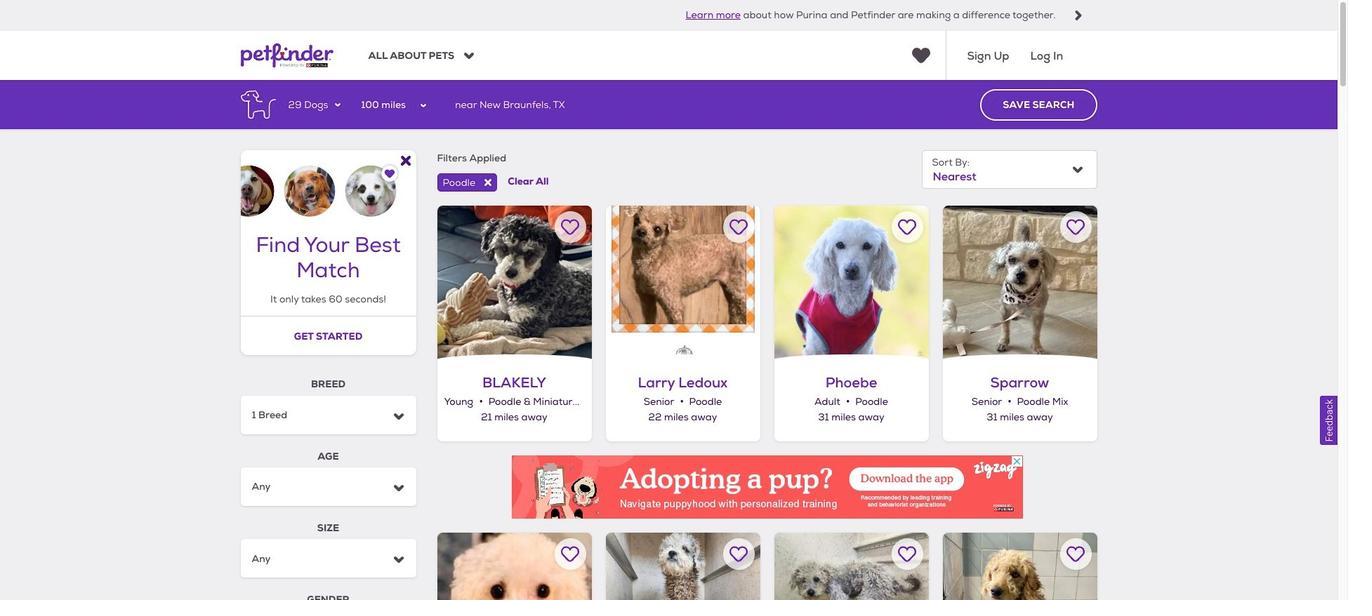 Task type: locate. For each thing, give the bounding box(es) containing it.
blakely, adoptable dog, young female poodle & miniature schnauzer mix, 21 miles away. image
[[437, 206, 592, 360]]

advertisement element
[[512, 455, 1023, 519]]

sparrow, adoptable dog, senior female poodle mix, 31 miles away. image
[[943, 206, 1097, 360]]

larry ledoux, adoptable dog, senior male poodle, 22 miles away. image
[[606, 206, 760, 360]]

diane, adoptable dog, young female poodle mix, 34 miles away. image
[[606, 533, 760, 600]]

petfinder home image
[[240, 31, 333, 80]]

main content
[[0, 80, 1338, 600]]



Task type: vqa. For each thing, say whether or not it's contained in the screenshot.
Search Terrier, Kitten, etc. text field
no



Task type: describe. For each thing, give the bounding box(es) containing it.
phoebe, adoptable dog, adult female poodle, 31 miles away. image
[[774, 206, 929, 360]]

robbie (tx), adoptable dog, adult male poodle mix, 34 miles away. image
[[437, 533, 592, 600]]

potential dog matches image
[[240, 151, 416, 217]]

tucker, adoptable dog, adult male poodle mix, 34 miles away. image
[[943, 533, 1097, 600]]

jack, adoptable dog, young male poodle mix, 34 miles away. image
[[774, 533, 929, 600]]



